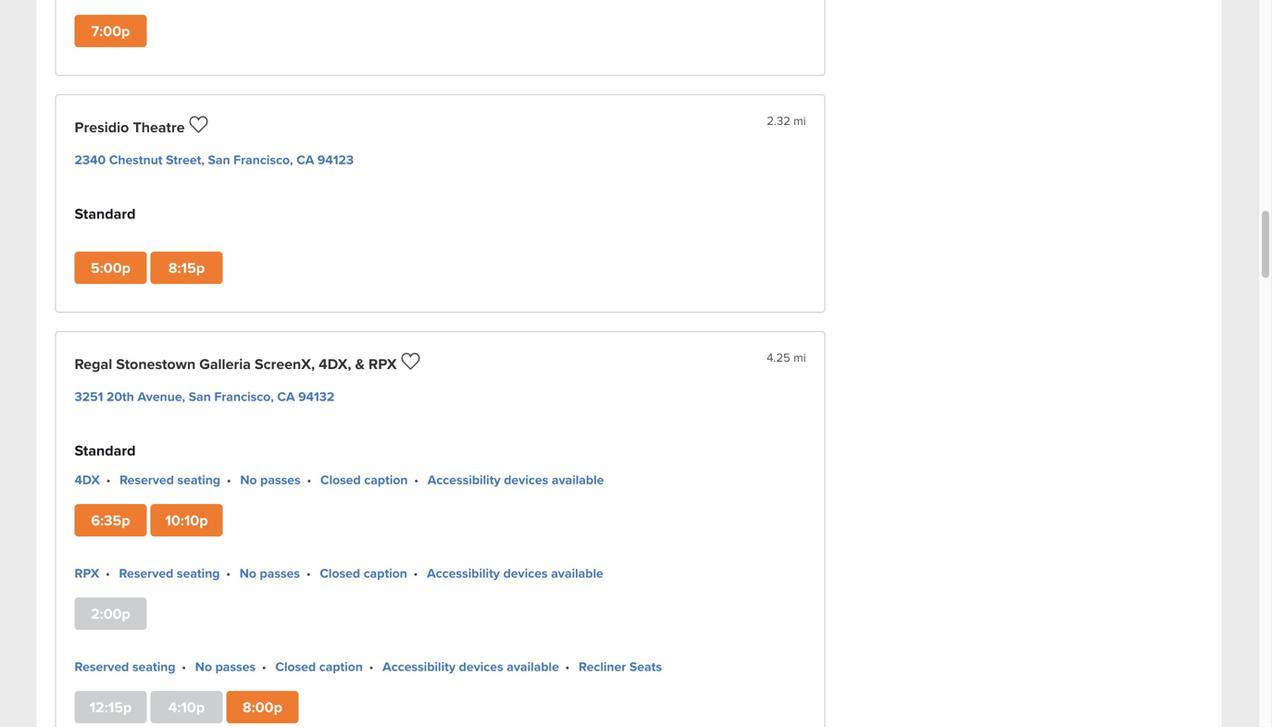 Task type: vqa. For each thing, say whether or not it's contained in the screenshot.
RPX button
yes



Task type: locate. For each thing, give the bounding box(es) containing it.
0 vertical spatial mi
[[794, 112, 806, 129]]

0 vertical spatial san
[[208, 150, 230, 169]]

&
[[355, 353, 365, 375]]

0 vertical spatial reserved seating button
[[120, 471, 221, 490]]

passes
[[260, 471, 301, 490], [260, 565, 300, 584], [215, 658, 256, 677]]

1 vertical spatial standard
[[75, 440, 136, 462]]

recliner
[[579, 658, 626, 677]]

1 vertical spatial san
[[189, 388, 211, 407]]

3251
[[75, 388, 103, 407]]

ca for stonestown
[[277, 388, 295, 407]]

reserved seating up 10:10p
[[120, 471, 221, 490]]

accessibility devices available for 4dx
[[428, 471, 604, 490]]

1 mi from the top
[[794, 112, 806, 129]]

2 vertical spatial closed caption button
[[275, 658, 363, 677]]

reserved seating down 10:10p link
[[119, 565, 220, 584]]

2340 chestnut street, san francisco, ca 94123 link
[[75, 150, 354, 169]]

1 vertical spatial available
[[551, 565, 604, 584]]

reserved seating
[[120, 471, 221, 490], [119, 565, 220, 584], [75, 658, 176, 677]]

standard
[[75, 203, 136, 225], [75, 440, 136, 462]]

francisco, for theatre
[[234, 150, 293, 169]]

reserved seating button for rpx
[[119, 565, 220, 584]]

reserved seating button up 10:10p
[[120, 471, 221, 490]]

closed caption for rpx
[[320, 565, 407, 584]]

theatre
[[133, 116, 185, 138]]

no passes button
[[240, 471, 301, 490], [240, 565, 300, 584], [195, 658, 256, 677]]

1 vertical spatial reserved
[[119, 565, 173, 584]]

mi
[[794, 112, 806, 129], [794, 349, 806, 366]]

0 vertical spatial available
[[552, 471, 604, 490]]

1 horizontal spatial rpx
[[369, 353, 397, 375]]

0 vertical spatial caption
[[364, 471, 408, 490]]

10:10p
[[165, 510, 208, 532]]

francisco, down regal stonestown galleria screenx, 4dx, & rpx
[[214, 388, 274, 407]]

0 vertical spatial closed caption
[[320, 471, 408, 490]]

1 vertical spatial ca
[[277, 388, 295, 407]]

4dx button
[[75, 471, 100, 490]]

reserved seating up 12:15p
[[75, 658, 176, 677]]

closed caption button
[[320, 471, 408, 490], [320, 565, 407, 584], [275, 658, 363, 677]]

2340
[[75, 150, 106, 169]]

4dx
[[75, 471, 100, 490]]

0 vertical spatial accessibility
[[428, 471, 501, 490]]

1 vertical spatial closed caption button
[[320, 565, 407, 584]]

recliner seats button
[[579, 658, 662, 677]]

francisco, for stonestown
[[214, 388, 274, 407]]

reserved up '6:35p'
[[120, 471, 174, 490]]

francisco, left 94123
[[234, 150, 293, 169]]

2 vertical spatial accessibility
[[383, 658, 456, 677]]

accessibility devices available button
[[428, 471, 604, 490], [427, 565, 604, 584], [383, 658, 559, 677]]

1 vertical spatial seating
[[177, 565, 220, 584]]

san right the street,
[[208, 150, 230, 169]]

no passes
[[240, 471, 301, 490], [240, 565, 300, 584], [195, 658, 256, 677]]

closed caption
[[320, 471, 408, 490], [320, 565, 407, 584], [275, 658, 363, 677]]

closed for rpx
[[320, 565, 360, 584]]

reserved seating button down 10:10p link
[[119, 565, 220, 584]]

8:15p
[[168, 257, 205, 279]]

3251 20th avenue, san francisco, ca 94132 link
[[75, 388, 335, 407]]

3251 20th avenue, san francisco, ca 94132
[[75, 388, 335, 407]]

1 vertical spatial reserved seating button
[[119, 565, 220, 584]]

closed caption for 4dx
[[320, 471, 408, 490]]

closed
[[320, 471, 361, 490], [320, 565, 360, 584], [275, 658, 316, 677]]

0 vertical spatial no
[[240, 471, 257, 490]]

devices
[[504, 471, 549, 490], [503, 565, 548, 584], [459, 658, 504, 677]]

1 vertical spatial passes
[[260, 565, 300, 584]]

reserved for 4dx
[[120, 471, 174, 490]]

0 vertical spatial accessibility devices available
[[428, 471, 604, 490]]

0 vertical spatial standard
[[75, 203, 136, 225]]

8:00p
[[243, 697, 282, 719]]

rpx
[[369, 353, 397, 375], [75, 565, 99, 584]]

standard up '5:00p'
[[75, 203, 136, 225]]

1 vertical spatial reserved seating
[[119, 565, 220, 584]]

1 vertical spatial accessibility
[[427, 565, 500, 584]]

2 vertical spatial passes
[[215, 658, 256, 677]]

ca left 94132 on the bottom of page
[[277, 388, 295, 407]]

seating
[[177, 471, 221, 490], [177, 565, 220, 584], [132, 658, 176, 677]]

0 vertical spatial no passes
[[240, 471, 301, 490]]

ca
[[297, 150, 314, 169], [277, 388, 295, 407]]

accessibility
[[428, 471, 501, 490], [427, 565, 500, 584], [383, 658, 456, 677]]

available for 4dx
[[552, 471, 604, 490]]

reserved seating for 4dx
[[120, 471, 221, 490]]

0 horizontal spatial rpx
[[75, 565, 99, 584]]

mi right "2.32"
[[794, 112, 806, 129]]

reserved
[[120, 471, 174, 490], [119, 565, 173, 584], [75, 658, 129, 677]]

san
[[208, 150, 230, 169], [189, 388, 211, 407]]

0 vertical spatial closed caption button
[[320, 471, 408, 490]]

rpx up 2:00p
[[75, 565, 99, 584]]

seats
[[630, 658, 662, 677]]

8:15p link
[[150, 252, 223, 284]]

2.32 mi
[[767, 112, 806, 129]]

reserved up 2:00p
[[119, 565, 173, 584]]

1 horizontal spatial ca
[[297, 150, 314, 169]]

mi right 4.25 at right
[[794, 349, 806, 366]]

0 vertical spatial passes
[[260, 471, 301, 490]]

0 vertical spatial francisco,
[[234, 150, 293, 169]]

no passes for 4dx
[[240, 471, 301, 490]]

reserved seating button
[[120, 471, 221, 490], [119, 565, 220, 584], [75, 658, 176, 677]]

available
[[552, 471, 604, 490], [551, 565, 604, 584], [507, 658, 559, 677]]

0 vertical spatial accessibility devices available button
[[428, 471, 604, 490]]

1 vertical spatial no passes
[[240, 565, 300, 584]]

0 horizontal spatial ca
[[277, 388, 295, 407]]

2 o'clock pm showtime element
[[75, 598, 147, 631]]

no passes button for rpx
[[240, 565, 300, 584]]

1 vertical spatial accessibility devices available button
[[427, 565, 604, 584]]

1 vertical spatial caption
[[364, 565, 407, 584]]

seating up "4:10p"
[[132, 658, 176, 677]]

san for theatre
[[208, 150, 230, 169]]

francisco,
[[234, 150, 293, 169], [214, 388, 274, 407]]

accessibility devices available
[[428, 471, 604, 490], [427, 565, 604, 584], [383, 658, 559, 677]]

caption for rpx
[[364, 565, 407, 584]]

seating up 10:10p
[[177, 471, 221, 490]]

1 vertical spatial devices
[[503, 565, 548, 584]]

ca left 94123
[[297, 150, 314, 169]]

2 standard from the top
[[75, 440, 136, 462]]

chestnut
[[109, 150, 163, 169]]

san right avenue,
[[189, 388, 211, 407]]

4:10p
[[168, 697, 205, 719]]

2 vertical spatial caption
[[319, 658, 363, 677]]

rpx right &
[[369, 353, 397, 375]]

passes for 4dx
[[260, 471, 301, 490]]

0 vertical spatial devices
[[504, 471, 549, 490]]

1 vertical spatial closed
[[320, 565, 360, 584]]

accessibility devices available button for rpx
[[427, 565, 604, 584]]

0 vertical spatial reserved
[[120, 471, 174, 490]]

1 vertical spatial accessibility devices available
[[427, 565, 604, 584]]

0 vertical spatial no passes button
[[240, 471, 301, 490]]

1 vertical spatial no
[[240, 565, 256, 584]]

0 vertical spatial reserved seating
[[120, 471, 221, 490]]

seating down 10:10p link
[[177, 565, 220, 584]]

2 vertical spatial closed
[[275, 658, 316, 677]]

2.32
[[767, 112, 791, 129]]

rpx button
[[75, 565, 99, 584]]

closed caption button for 4dx
[[320, 471, 408, 490]]

2 mi from the top
[[794, 349, 806, 366]]

reserved seating for rpx
[[119, 565, 220, 584]]

accessibility devices available button for 4dx
[[428, 471, 604, 490]]

94123
[[318, 150, 354, 169]]

1 vertical spatial mi
[[794, 349, 806, 366]]

san for stonestown
[[189, 388, 211, 407]]

reserved up 12:15p
[[75, 658, 129, 677]]

accessibility devices available for rpx
[[427, 565, 604, 584]]

reserved for rpx
[[119, 565, 173, 584]]

no for 4dx
[[240, 471, 257, 490]]

0 vertical spatial closed
[[320, 471, 361, 490]]

caption
[[364, 471, 408, 490], [364, 565, 407, 584], [319, 658, 363, 677]]

2 vertical spatial accessibility devices available button
[[383, 658, 559, 677]]

2 vertical spatial accessibility devices available
[[383, 658, 559, 677]]

no passes for rpx
[[240, 565, 300, 584]]

2 vertical spatial seating
[[132, 658, 176, 677]]

no
[[240, 471, 257, 490], [240, 565, 256, 584], [195, 658, 212, 677]]

0 vertical spatial ca
[[297, 150, 314, 169]]

1 vertical spatial francisco,
[[214, 388, 274, 407]]

1 vertical spatial no passes button
[[240, 565, 300, 584]]

standard up 4dx button
[[75, 440, 136, 462]]

1 vertical spatial closed caption
[[320, 565, 407, 584]]

0 vertical spatial seating
[[177, 471, 221, 490]]

reserved seating button up 12:15p
[[75, 658, 176, 677]]



Task type: describe. For each thing, give the bounding box(es) containing it.
2 vertical spatial devices
[[459, 658, 504, 677]]

devices for rpx
[[503, 565, 548, 584]]

caption for 4dx
[[364, 471, 408, 490]]

6:35p link
[[75, 505, 147, 537]]

4.25
[[767, 349, 791, 366]]

presidio
[[75, 116, 129, 138]]

devices for 4dx
[[504, 471, 549, 490]]

no for rpx
[[240, 565, 256, 584]]

no passes button for 4dx
[[240, 471, 301, 490]]

closed caption button for rpx
[[320, 565, 407, 584]]

reserved seating button for 4dx
[[120, 471, 221, 490]]

2 vertical spatial available
[[507, 658, 559, 677]]

4:10 pm showtime element
[[150, 692, 223, 724]]

available for rpx
[[551, 565, 604, 584]]

presidio theatre link
[[75, 116, 185, 138]]

4dx,
[[319, 353, 351, 375]]

mi for regal stonestown galleria screenx, 4dx, & rpx
[[794, 349, 806, 366]]

2 vertical spatial no passes
[[195, 658, 256, 677]]

stonestown
[[116, 353, 196, 375]]

7:00p link
[[75, 15, 147, 47]]

20th
[[106, 388, 134, 407]]

screenx,
[[255, 353, 315, 375]]

5:00p
[[91, 257, 131, 279]]

seating for rpx
[[177, 565, 220, 584]]

2 vertical spatial reserved
[[75, 658, 129, 677]]

7:00p
[[91, 20, 130, 42]]

recliner seats
[[579, 658, 662, 677]]

4.25 mi
[[767, 349, 806, 366]]

12:15p
[[89, 697, 132, 719]]

2:00p
[[91, 603, 130, 625]]

2 vertical spatial closed caption
[[275, 658, 363, 677]]

0 vertical spatial rpx
[[369, 353, 397, 375]]

2 vertical spatial reserved seating
[[75, 658, 176, 677]]

presidio theatre
[[75, 116, 185, 138]]

5:00p link
[[75, 252, 147, 284]]

2 vertical spatial reserved seating button
[[75, 658, 176, 677]]

regal
[[75, 353, 112, 375]]

avenue,
[[137, 388, 185, 407]]

1 standard from the top
[[75, 203, 136, 225]]

street,
[[166, 150, 205, 169]]

regal stonestown galleria screenx, 4dx, & rpx link
[[75, 353, 397, 375]]

regal stonestown galleria screenx, 4dx, & rpx
[[75, 353, 397, 375]]

2 vertical spatial no
[[195, 658, 212, 677]]

2340 chestnut street, san francisco, ca 94123
[[75, 150, 354, 169]]

10:10p link
[[150, 505, 223, 537]]

passes for rpx
[[260, 565, 300, 584]]

12:15 pm showtime element
[[75, 692, 147, 724]]

94132
[[298, 388, 335, 407]]

accessibility for rpx
[[427, 565, 500, 584]]

8:00p link
[[226, 692, 299, 724]]

galleria
[[199, 353, 251, 375]]

1 vertical spatial rpx
[[75, 565, 99, 584]]

ca for theatre
[[297, 150, 314, 169]]

6:35p
[[91, 510, 130, 532]]

2 vertical spatial no passes button
[[195, 658, 256, 677]]

accessibility for 4dx
[[428, 471, 501, 490]]

mi for presidio theatre
[[794, 112, 806, 129]]

closed for 4dx
[[320, 471, 361, 490]]

seating for 4dx
[[177, 471, 221, 490]]



